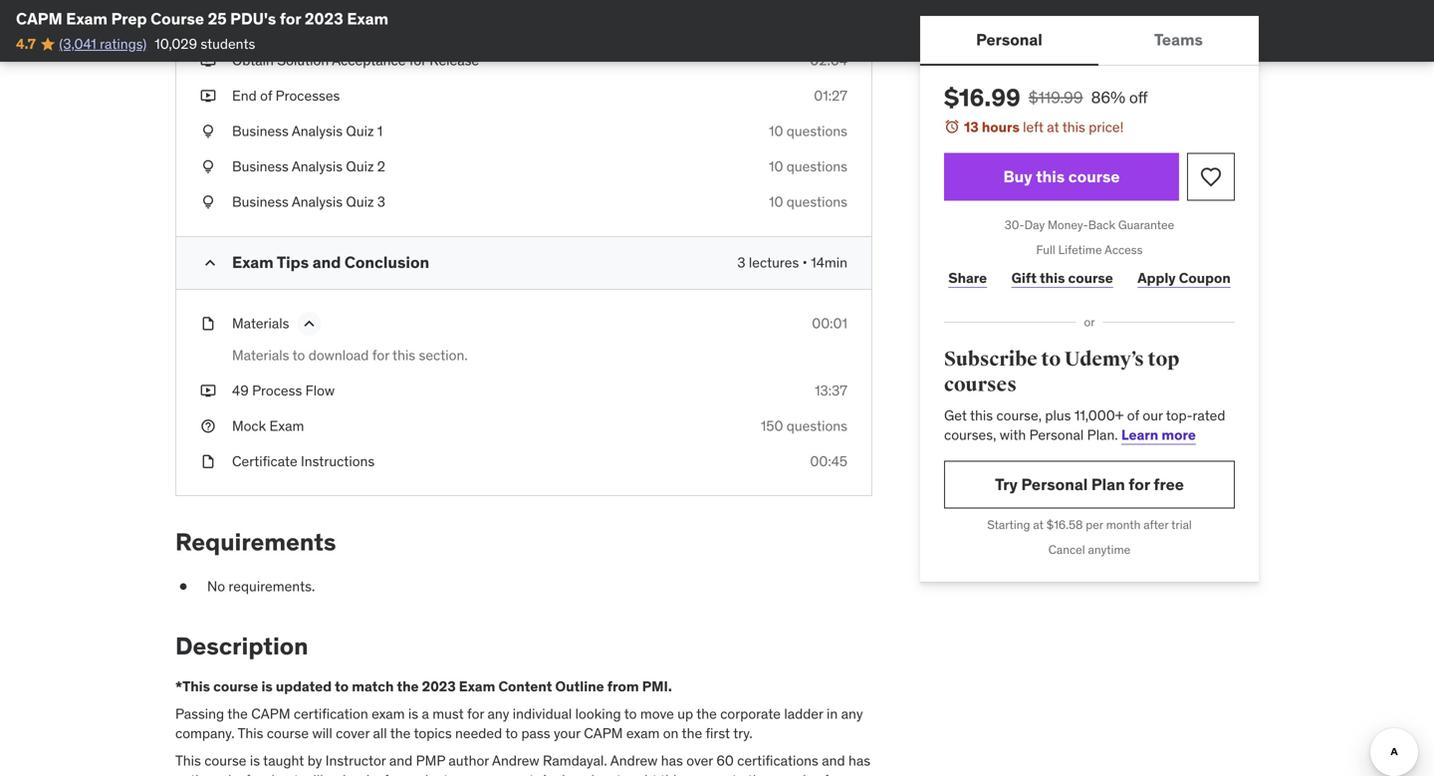 Task type: locate. For each thing, give the bounding box(es) containing it.
is
[[261, 677, 273, 695], [408, 705, 419, 723], [250, 752, 260, 770]]

0 horizontal spatial is
[[250, 752, 260, 770]]

this up authored
[[175, 752, 201, 770]]

10,029
[[155, 35, 197, 53]]

course,
[[997, 406, 1042, 424]]

for up needed at the bottom of the page
[[467, 705, 484, 723]]

updated
[[276, 677, 332, 695]]

0 vertical spatial acceptance
[[289, 16, 362, 34]]

1 analysis from the top
[[292, 122, 343, 140]]

1 vertical spatial a
[[235, 771, 242, 776]]

1 vertical spatial is
[[408, 705, 419, 723]]

0 horizontal spatial 3
[[377, 193, 385, 211]]

personal up $16.58
[[1022, 474, 1088, 494]]

0 horizontal spatial exam
[[372, 705, 405, 723]]

xsmall image left 49
[[200, 381, 216, 400]]

by
[[308, 752, 322, 770]]

and right tips
[[312, 252, 341, 272]]

2023 up must
[[422, 677, 456, 695]]

1 horizontal spatial of
[[1127, 406, 1140, 424]]

authored
[[175, 771, 232, 776]]

10,029 students
[[155, 35, 255, 53]]

your
[[554, 724, 581, 742]]

to inside subscribe to udemy's top courses
[[1041, 347, 1061, 372]]

left
[[1023, 118, 1044, 136]]

a left few
[[235, 771, 242, 776]]

has right the certifications
[[849, 752, 871, 770]]

2 xsmall image from the top
[[200, 86, 216, 106]]

1 vertical spatial 10 questions
[[769, 157, 848, 175]]

share
[[949, 269, 987, 287]]

get this course, plus 11,000+ of our top-rated courses, with personal plan.
[[944, 406, 1226, 444]]

course up back
[[1069, 166, 1120, 187]]

0 vertical spatial at
[[1047, 118, 1060, 136]]

1 vertical spatial capm
[[251, 705, 290, 723]]

0 vertical spatial taught
[[263, 752, 304, 770]]

needed
[[455, 724, 502, 742]]

analysis down business analysis quiz 2
[[292, 193, 343, 211]]

3
[[377, 193, 385, 211], [737, 253, 746, 271]]

0 horizontal spatial 2023
[[305, 8, 343, 29]]

0 vertical spatial of
[[260, 87, 272, 104]]

has down ramdayal.
[[591, 771, 613, 776]]

the right "match"
[[397, 677, 419, 695]]

1 questions from the top
[[787, 122, 848, 140]]

2 10 from the top
[[769, 157, 783, 175]]

0 vertical spatial materials
[[232, 314, 289, 332]]

1 horizontal spatial is
[[261, 677, 273, 695]]

1 vertical spatial 2023
[[422, 677, 456, 695]]

all
[[373, 724, 387, 742]]

1 horizontal spatial 2023
[[422, 677, 456, 695]]

2
[[377, 157, 385, 175]]

0 vertical spatial analysis
[[292, 122, 343, 140]]

xsmall image for business analysis quiz 1
[[200, 122, 216, 141]]

mock exam
[[232, 417, 304, 435]]

1 horizontal spatial a
[[422, 705, 429, 723]]

personal down the plus
[[1030, 426, 1084, 444]]

course inside 'button'
[[1069, 166, 1120, 187]]

2 vertical spatial personal
[[1022, 474, 1088, 494]]

exam up all
[[372, 705, 405, 723]]

personal up $16.99
[[976, 29, 1043, 50]]

1 vertical spatial at
[[1033, 517, 1044, 532]]

00:01
[[812, 314, 848, 332]]

xsmall image down small 'image'
[[200, 314, 216, 333]]

1 horizontal spatial exam
[[626, 724, 660, 742]]

1 vertical spatial 3
[[737, 253, 746, 271]]

02:04
[[810, 51, 848, 69]]

xsmall image left end
[[200, 86, 216, 106]]

apply coupon button
[[1134, 258, 1235, 298]]

learn
[[1122, 426, 1159, 444]]

materials to download for this section.
[[232, 346, 468, 364]]

evaluate
[[232, 16, 286, 34]]

1 vertical spatial 10
[[769, 157, 783, 175]]

this right gift
[[1040, 269, 1065, 287]]

of right end
[[260, 87, 272, 104]]

andrew up "management."
[[492, 752, 540, 770]]

1 vertical spatial quiz
[[346, 157, 374, 175]]

xsmall image
[[200, 51, 216, 70], [200, 122, 216, 141], [200, 157, 216, 176], [200, 381, 216, 400], [200, 416, 216, 436], [175, 577, 191, 596]]

taught up bestselling
[[263, 752, 304, 770]]

the right passing
[[227, 705, 248, 723]]

0 vertical spatial business
[[232, 122, 289, 140]]

quiz
[[346, 122, 374, 140], [346, 157, 374, 175], [346, 193, 374, 211]]

3 10 questions from the top
[[769, 193, 848, 211]]

business down business analysis quiz 2
[[232, 193, 289, 211]]

0 vertical spatial personal
[[976, 29, 1043, 50]]

2 business from the top
[[232, 157, 289, 175]]

2023 for for
[[305, 8, 343, 29]]

2 vertical spatial capm
[[584, 724, 623, 742]]

xsmall image left no
[[175, 577, 191, 596]]

andrew down 'move'
[[610, 752, 658, 770]]

materials left the hide lecture description icon
[[232, 314, 289, 332]]

acceptance up the solution
[[289, 16, 362, 34]]

for left free
[[1129, 474, 1150, 494]]

(3,041
[[59, 35, 96, 53]]

2023
[[305, 8, 343, 29], [422, 677, 456, 695]]

xsmall image right "10,029"
[[200, 51, 216, 70]]

buy this course button
[[944, 153, 1179, 201]]

andrew
[[492, 752, 540, 770], [610, 752, 658, 770], [541, 771, 588, 776]]

capm
[[16, 8, 62, 29], [251, 705, 290, 723], [584, 724, 623, 742]]

1 vertical spatial this
[[175, 752, 201, 770]]

quiz left 2 at the left
[[346, 157, 374, 175]]

any right in
[[841, 705, 863, 723]]

this inside *this course is updated to match the 2023 exam content outline from pmi. passing the capm certification exam is a must for any individual looking to move up the corporate ladder in any company. this course will cover all the topics needed to pass your capm exam on the first try. this course is taught by instructor and pmp author andrew ramdayal. andrew has over 60 certifications and has authored a few bestselling books for project management. andrew has taught this course to thousands o
[[661, 771, 684, 776]]

this inside 'button'
[[1036, 166, 1065, 187]]

day
[[1025, 217, 1045, 233]]

2 vertical spatial business
[[232, 193, 289, 211]]

any up needed at the bottom of the page
[[488, 705, 509, 723]]

1 any from the left
[[488, 705, 509, 723]]

business down end
[[232, 122, 289, 140]]

0 horizontal spatial any
[[488, 705, 509, 723]]

xsmall image for business analysis quiz 2
[[200, 157, 216, 176]]

1 horizontal spatial this
[[238, 724, 263, 742]]

0 vertical spatial a
[[422, 705, 429, 723]]

exam
[[372, 705, 405, 723], [626, 724, 660, 742]]

solution
[[277, 51, 329, 69]]

3 left lectures
[[737, 253, 746, 271]]

*this
[[175, 677, 210, 695]]

the down up
[[682, 724, 702, 742]]

4 xsmall image from the top
[[200, 314, 216, 333]]

10 questions
[[769, 122, 848, 140], [769, 157, 848, 175], [769, 193, 848, 211]]

pmi.
[[642, 677, 672, 695]]

1 horizontal spatial at
[[1047, 118, 1060, 136]]

5 xsmall image from the top
[[200, 452, 216, 471]]

0 vertical spatial 2023
[[305, 8, 343, 29]]

personal
[[976, 29, 1043, 50], [1030, 426, 1084, 444], [1022, 474, 1088, 494]]

3 down 2 at the left
[[377, 193, 385, 211]]

exam down 'move'
[[626, 724, 660, 742]]

a up 'topics'
[[422, 705, 429, 723]]

0 vertical spatial capm
[[16, 8, 62, 29]]

4 questions from the top
[[787, 417, 848, 435]]

this
[[238, 724, 263, 742], [175, 752, 201, 770]]

of left our
[[1127, 406, 1140, 424]]

1 horizontal spatial taught
[[616, 771, 657, 776]]

2 vertical spatial quiz
[[346, 193, 374, 211]]

for left release
[[409, 51, 426, 69]]

2023 up the solution
[[305, 8, 343, 29]]

xsmall image down 10,029 students
[[200, 122, 216, 141]]

0 vertical spatial quiz
[[346, 122, 374, 140]]

off
[[1130, 87, 1148, 108]]

13
[[964, 118, 979, 136]]

learn more
[[1122, 426, 1196, 444]]

xsmall image up small 'image'
[[200, 157, 216, 176]]

trial
[[1172, 517, 1192, 532]]

and up project
[[389, 752, 413, 770]]

tab list
[[920, 16, 1259, 66]]

0 vertical spatial 10 questions
[[769, 122, 848, 140]]

to down 60
[[732, 771, 745, 776]]

analysis up business analysis quiz 2
[[292, 122, 343, 140]]

the right up
[[697, 705, 717, 723]]

1 horizontal spatial any
[[841, 705, 863, 723]]

this up courses,
[[970, 406, 993, 424]]

access
[[1105, 242, 1143, 257]]

14min
[[811, 253, 848, 271]]

xsmall image for business
[[200, 192, 216, 212]]

ladder
[[784, 705, 824, 723]]

certificate instructions
[[232, 452, 375, 470]]

xsmall image left mock
[[200, 416, 216, 436]]

has down on
[[661, 752, 683, 770]]

of inside get this course, plus 11,000+ of our top-rated courses, with personal plan.
[[1127, 406, 1140, 424]]

3 questions from the top
[[787, 193, 848, 211]]

this left the section.
[[393, 346, 416, 364]]

this up few
[[238, 724, 263, 742]]

materials
[[232, 314, 289, 332], [232, 346, 289, 364]]

quiz for 1
[[346, 122, 374, 140]]

business for business analysis quiz 3
[[232, 193, 289, 211]]

business for business analysis quiz 1
[[232, 122, 289, 140]]

2 horizontal spatial has
[[849, 752, 871, 770]]

1 materials from the top
[[232, 314, 289, 332]]

capm down looking
[[584, 724, 623, 742]]

1 vertical spatial of
[[1127, 406, 1140, 424]]

quiz down business analysis quiz 2
[[346, 193, 374, 211]]

2 questions from the top
[[787, 157, 848, 175]]

this right buy
[[1036, 166, 1065, 187]]

prep
[[111, 8, 147, 29]]

at left $16.58
[[1033, 517, 1044, 532]]

1 10 questions from the top
[[769, 122, 848, 140]]

andrew down ramdayal.
[[541, 771, 588, 776]]

3 business from the top
[[232, 193, 289, 211]]

materials up process
[[232, 346, 289, 364]]

3 lectures • 14min
[[737, 253, 848, 271]]

is up 'topics'
[[408, 705, 419, 723]]

pmp
[[416, 752, 445, 770]]

tips
[[277, 252, 309, 272]]

of
[[260, 87, 272, 104], [1127, 406, 1140, 424]]

for right download
[[372, 346, 389, 364]]

course down lifetime
[[1068, 269, 1113, 287]]

30-day money-back guarantee full lifetime access
[[1005, 217, 1175, 257]]

1 vertical spatial business
[[232, 157, 289, 175]]

0 horizontal spatial at
[[1033, 517, 1044, 532]]

this down on
[[661, 771, 684, 776]]

analysis up business analysis quiz 3
[[292, 157, 343, 175]]

0 vertical spatial 3
[[377, 193, 385, 211]]

2 quiz from the top
[[346, 157, 374, 175]]

3 analysis from the top
[[292, 193, 343, 211]]

cancel
[[1049, 542, 1085, 557]]

2 vertical spatial 10 questions
[[769, 193, 848, 211]]

business down business analysis quiz 1
[[232, 157, 289, 175]]

2023 for the
[[422, 677, 456, 695]]

xsmall image
[[200, 15, 216, 35], [200, 86, 216, 106], [200, 192, 216, 212], [200, 314, 216, 333], [200, 452, 216, 471]]

apply
[[1138, 269, 1176, 287]]

to left udemy's
[[1041, 347, 1061, 372]]

end of processes
[[232, 87, 340, 104]]

and
[[416, 16, 439, 34], [312, 252, 341, 272], [389, 752, 413, 770], [822, 752, 845, 770]]

1 vertical spatial materials
[[232, 346, 289, 364]]

1 business from the top
[[232, 122, 289, 140]]

is left 'updated'
[[261, 677, 273, 695]]

exam up must
[[459, 677, 495, 695]]

acceptance down evaluate acceptance results and address defects
[[332, 51, 406, 69]]

xsmall image left certificate
[[200, 452, 216, 471]]

2 analysis from the top
[[292, 157, 343, 175]]

analysis for 3
[[292, 193, 343, 211]]

xsmall image up small 'image'
[[200, 192, 216, 212]]

2 horizontal spatial capm
[[584, 724, 623, 742]]

capm up 4.7
[[16, 8, 62, 29]]

starting at $16.58 per month after trial cancel anytime
[[987, 517, 1192, 557]]

after
[[1144, 517, 1169, 532]]

to
[[292, 346, 305, 364], [1041, 347, 1061, 372], [335, 677, 349, 695], [624, 705, 637, 723], [505, 724, 518, 742], [732, 771, 745, 776]]

quiz for 3
[[346, 193, 374, 211]]

taught down 'move'
[[616, 771, 657, 776]]

corporate
[[720, 705, 781, 723]]

has
[[661, 752, 683, 770], [849, 752, 871, 770], [591, 771, 613, 776]]

looking
[[575, 705, 621, 723]]

this
[[1063, 118, 1086, 136], [1036, 166, 1065, 187], [1040, 269, 1065, 287], [393, 346, 416, 364], [970, 406, 993, 424], [661, 771, 684, 776]]

1 vertical spatial taught
[[616, 771, 657, 776]]

$16.99
[[944, 83, 1021, 113]]

1 quiz from the top
[[346, 122, 374, 140]]

to left 'move'
[[624, 705, 637, 723]]

0 horizontal spatial andrew
[[492, 752, 540, 770]]

•
[[803, 253, 808, 271]]

2023 inside *this course is updated to match the 2023 exam content outline from pmi. passing the capm certification exam is a must for any individual looking to move up the corporate ladder in any company. this course will cover all the topics needed to pass your capm exam on the first try. this course is taught by instructor and pmp author andrew ramdayal. andrew has over 60 certifications and has authored a few bestselling books for project management. andrew has taught this course to thousands o
[[422, 677, 456, 695]]

10 questions for 3
[[769, 193, 848, 211]]

plus
[[1045, 406, 1071, 424]]

1 10 from the top
[[769, 122, 783, 140]]

0 vertical spatial 10
[[769, 122, 783, 140]]

3 10 from the top
[[769, 193, 783, 211]]

1 vertical spatial personal
[[1030, 426, 1084, 444]]

business analysis quiz 3
[[232, 193, 385, 211]]

at right left
[[1047, 118, 1060, 136]]

this inside get this course, plus 11,000+ of our top-rated courses, with personal plan.
[[970, 406, 993, 424]]

at inside the 'starting at $16.58 per month after trial cancel anytime'
[[1033, 517, 1044, 532]]

questions for business analysis quiz 3
[[787, 193, 848, 211]]

2 materials from the top
[[232, 346, 289, 364]]

3 quiz from the top
[[346, 193, 374, 211]]

2 vertical spatial analysis
[[292, 193, 343, 211]]

2 vertical spatial 10
[[769, 193, 783, 211]]

certifications
[[737, 752, 819, 770]]

2 10 questions from the top
[[769, 157, 848, 175]]

questions for business analysis quiz 2
[[787, 157, 848, 175]]

quiz left 1
[[346, 122, 374, 140]]

section.
[[419, 346, 468, 364]]

exam down 49 process flow
[[270, 417, 304, 435]]

is up few
[[250, 752, 260, 770]]

capm down 'updated'
[[251, 705, 290, 723]]

xsmall image up 10,029 students
[[200, 15, 216, 35]]

1 vertical spatial analysis
[[292, 157, 343, 175]]

3 xsmall image from the top
[[200, 192, 216, 212]]

will
[[312, 724, 333, 742]]

$16.58
[[1047, 517, 1083, 532]]

wishlist image
[[1199, 165, 1223, 189]]



Task type: describe. For each thing, give the bounding box(es) containing it.
49 process flow
[[232, 381, 335, 399]]

our
[[1143, 406, 1163, 424]]

xsmall image for mock exam
[[200, 416, 216, 436]]

pdu's
[[230, 8, 276, 29]]

hide lecture description image
[[299, 314, 319, 333]]

price!
[[1089, 118, 1124, 136]]

topics
[[414, 724, 452, 742]]

1
[[377, 122, 383, 140]]

learn more link
[[1122, 426, 1196, 444]]

11,000+
[[1075, 406, 1124, 424]]

move
[[640, 705, 674, 723]]

from
[[607, 677, 639, 695]]

2 horizontal spatial is
[[408, 705, 419, 723]]

25
[[208, 8, 227, 29]]

money-
[[1048, 217, 1089, 233]]

0 horizontal spatial has
[[591, 771, 613, 776]]

00:45
[[810, 452, 848, 470]]

few
[[246, 771, 268, 776]]

lifetime
[[1059, 242, 1102, 257]]

instructor
[[326, 752, 386, 770]]

try.
[[733, 724, 753, 742]]

10 for business analysis quiz 3
[[769, 193, 783, 211]]

01:27
[[814, 87, 848, 104]]

analysis for 1
[[292, 122, 343, 140]]

xsmall image for obtain solution acceptance for release
[[200, 51, 216, 70]]

buy this course
[[1004, 166, 1120, 187]]

0 horizontal spatial taught
[[263, 752, 304, 770]]

lectures
[[749, 253, 799, 271]]

0 vertical spatial this
[[238, 724, 263, 742]]

evaluate acceptance results and address defects
[[232, 16, 545, 34]]

share button
[[944, 258, 992, 298]]

business analysis quiz 1
[[232, 122, 383, 140]]

bestselling
[[271, 771, 339, 776]]

coupon
[[1179, 269, 1231, 287]]

2 any from the left
[[841, 705, 863, 723]]

address
[[442, 16, 493, 34]]

no requirements.
[[207, 577, 315, 595]]

ratings)
[[100, 35, 147, 53]]

1 horizontal spatial 3
[[737, 253, 746, 271]]

top
[[1148, 347, 1180, 372]]

0 horizontal spatial this
[[175, 752, 201, 770]]

teams button
[[1099, 16, 1259, 64]]

download
[[309, 346, 369, 364]]

passing
[[175, 705, 224, 723]]

2 vertical spatial is
[[250, 752, 260, 770]]

0 horizontal spatial of
[[260, 87, 272, 104]]

materials for materials
[[232, 314, 289, 332]]

with
[[1000, 426, 1026, 444]]

1 horizontal spatial capm
[[251, 705, 290, 723]]

analysis for 2
[[292, 157, 343, 175]]

and down in
[[822, 752, 845, 770]]

1 vertical spatial acceptance
[[332, 51, 406, 69]]

requirements.
[[229, 577, 315, 595]]

$16.99 $119.99 86% off
[[944, 83, 1148, 113]]

2 horizontal spatial andrew
[[610, 752, 658, 770]]

plan
[[1092, 474, 1125, 494]]

10 for business analysis quiz 1
[[769, 122, 783, 140]]

$119.99
[[1029, 87, 1083, 108]]

quiz for 2
[[346, 157, 374, 175]]

thousands
[[748, 771, 813, 776]]

month
[[1106, 517, 1141, 532]]

buy
[[1004, 166, 1033, 187]]

xsmall image for certificate
[[200, 452, 216, 471]]

exam inside *this course is updated to match the 2023 exam content outline from pmi. passing the capm certification exam is a must for any individual looking to move up the corporate ladder in any company. this course will cover all the topics needed to pass your capm exam on the first try. this course is taught by instructor and pmp author andrew ramdayal. andrew has over 60 certifications and has authored a few bestselling books for project management. andrew has taught this course to thousands o
[[459, 677, 495, 695]]

1 xsmall image from the top
[[200, 15, 216, 35]]

plan.
[[1087, 426, 1118, 444]]

alarm image
[[944, 119, 960, 134]]

try personal plan for free
[[995, 474, 1184, 494]]

no
[[207, 577, 225, 595]]

13:37
[[815, 381, 848, 399]]

rated
[[1193, 406, 1226, 424]]

course left will on the left
[[267, 724, 309, 742]]

udemy's
[[1065, 347, 1144, 372]]

to left pass
[[505, 724, 518, 742]]

process
[[252, 381, 302, 399]]

certificate
[[232, 452, 298, 470]]

apply coupon
[[1138, 269, 1231, 287]]

in
[[827, 705, 838, 723]]

courses,
[[944, 426, 997, 444]]

materials for materials to download for this section.
[[232, 346, 289, 364]]

1 horizontal spatial andrew
[[541, 771, 588, 776]]

free
[[1154, 474, 1184, 494]]

management.
[[452, 771, 538, 776]]

personal inside get this course, plus 11,000+ of our top-rated courses, with personal plan.
[[1030, 426, 1084, 444]]

certification
[[294, 705, 368, 723]]

13 hours left at this price!
[[964, 118, 1124, 136]]

flow
[[305, 381, 335, 399]]

courses
[[944, 373, 1017, 397]]

processes
[[276, 87, 340, 104]]

outline
[[555, 677, 604, 695]]

10 for business analysis quiz 2
[[769, 157, 783, 175]]

xsmall image for end
[[200, 86, 216, 106]]

and right results
[[416, 16, 439, 34]]

questions for business analysis quiz 1
[[787, 122, 848, 140]]

0 horizontal spatial a
[[235, 771, 242, 776]]

exam left tips
[[232, 252, 274, 272]]

course down description
[[213, 677, 258, 695]]

individual
[[513, 705, 572, 723]]

course down over
[[687, 771, 729, 776]]

match
[[352, 677, 394, 695]]

(3,041 ratings)
[[59, 35, 147, 53]]

get
[[944, 406, 967, 424]]

1 horizontal spatial has
[[661, 752, 683, 770]]

xsmall image for 49 process flow
[[200, 381, 216, 400]]

0 vertical spatial exam
[[372, 705, 405, 723]]

for right books
[[384, 771, 401, 776]]

gift
[[1012, 269, 1037, 287]]

results
[[366, 16, 412, 34]]

the right all
[[390, 724, 411, 742]]

small image
[[200, 253, 220, 273]]

0 vertical spatial is
[[261, 677, 273, 695]]

first
[[706, 724, 730, 742]]

ramdayal.
[[543, 752, 607, 770]]

tab list containing personal
[[920, 16, 1259, 66]]

instructions
[[301, 452, 375, 470]]

author
[[449, 752, 489, 770]]

for right pdu's
[[280, 8, 301, 29]]

personal inside "button"
[[976, 29, 1043, 50]]

release
[[430, 51, 479, 69]]

or
[[1084, 314, 1095, 330]]

mock
[[232, 417, 266, 435]]

1 vertical spatial exam
[[626, 724, 660, 742]]

to up certification
[[335, 677, 349, 695]]

this left price!
[[1063, 118, 1086, 136]]

starting
[[987, 517, 1030, 532]]

course up authored
[[204, 752, 247, 770]]

students
[[201, 35, 255, 53]]

business for business analysis quiz 2
[[232, 157, 289, 175]]

try personal plan for free link
[[944, 461, 1235, 509]]

10 questions for 1
[[769, 122, 848, 140]]

10 questions for 2
[[769, 157, 848, 175]]

personal button
[[920, 16, 1099, 64]]

exam up obtain solution acceptance for release
[[347, 8, 389, 29]]

0 horizontal spatial capm
[[16, 8, 62, 29]]

pass
[[521, 724, 550, 742]]

up
[[678, 705, 693, 723]]

to down the hide lecture description icon
[[292, 346, 305, 364]]

subscribe
[[944, 347, 1038, 372]]

exam up (3,041
[[66, 8, 108, 29]]

30-
[[1005, 217, 1025, 233]]



Task type: vqa. For each thing, say whether or not it's contained in the screenshot.
Beginner Favorites
no



